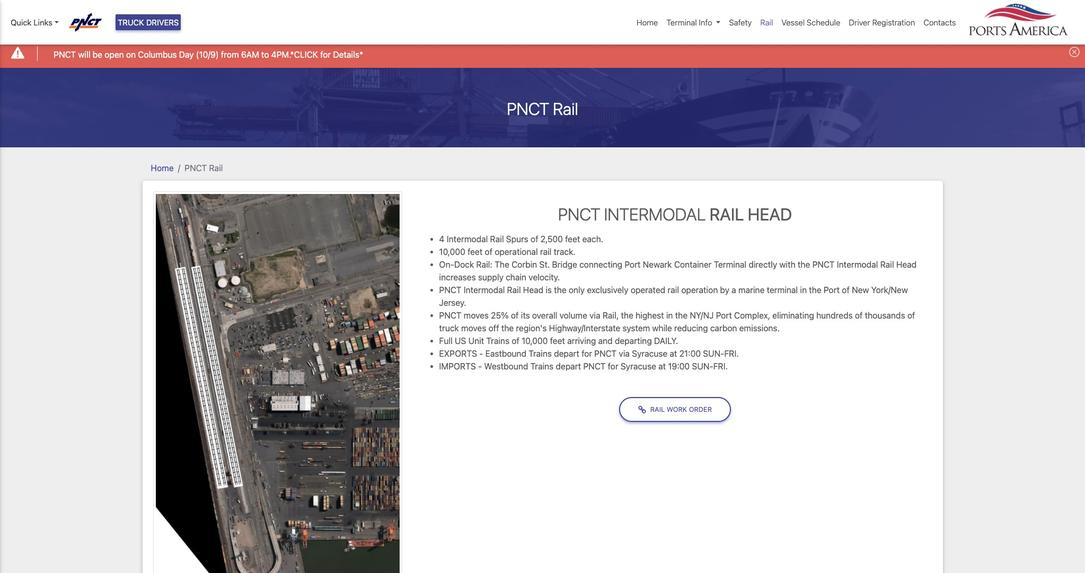 Task type: vqa. For each thing, say whether or not it's contained in the screenshot.
the topmost moves
yes



Task type: locate. For each thing, give the bounding box(es) containing it.
of up eastbound
[[512, 336, 519, 346]]

1 vertical spatial in
[[666, 311, 673, 320]]

sun- right 21:00
[[703, 349, 724, 358]]

by
[[720, 285, 729, 295]]

rail
[[760, 17, 773, 27], [553, 98, 578, 119], [209, 163, 223, 173], [710, 204, 744, 224], [490, 234, 504, 244], [880, 260, 894, 269], [507, 285, 521, 295], [650, 406, 665, 414]]

at
[[670, 349, 677, 358], [658, 362, 666, 371]]

1 horizontal spatial head
[[748, 204, 792, 224]]

of right spurs
[[531, 234, 538, 244]]

0 vertical spatial depart
[[554, 349, 579, 358]]

the right with
[[798, 260, 810, 269]]

1 vertical spatial -
[[478, 362, 482, 371]]

operation
[[681, 285, 718, 295]]

head left is
[[523, 285, 543, 295]]

marine
[[738, 285, 765, 295]]

rail right operated
[[668, 285, 679, 295]]

is
[[546, 285, 552, 295]]

rail image
[[153, 191, 402, 573]]

highway/interstate
[[549, 323, 620, 333]]

for down arriving
[[582, 349, 592, 358]]

on-
[[439, 260, 454, 269]]

1 vertical spatial home link
[[151, 163, 174, 173]]

0 vertical spatial terminal
[[667, 17, 697, 27]]

0 horizontal spatial terminal
[[667, 17, 697, 27]]

0 vertical spatial at
[[670, 349, 677, 358]]

feet left arriving
[[550, 336, 565, 346]]

dock
[[454, 260, 474, 269]]

1 vertical spatial moves
[[461, 323, 486, 333]]

of left its
[[511, 311, 519, 320]]

via left 'rail,'
[[590, 311, 600, 320]]

1 vertical spatial head
[[896, 260, 917, 269]]

1 vertical spatial depart
[[556, 362, 581, 371]]

of
[[531, 234, 538, 244], [485, 247, 493, 257], [842, 285, 850, 295], [511, 311, 519, 320], [855, 311, 863, 320], [907, 311, 915, 320], [512, 336, 519, 346]]

feet
[[565, 234, 580, 244], [468, 247, 483, 257], [550, 336, 565, 346]]

10,000 down region's
[[522, 336, 548, 346]]

0 vertical spatial 10,000
[[439, 247, 465, 257]]

- right the imports
[[478, 362, 482, 371]]

sun-
[[703, 349, 724, 358], [692, 362, 713, 371]]

0 vertical spatial -
[[479, 349, 483, 358]]

syracuse
[[632, 349, 668, 358], [621, 362, 656, 371]]

2 vertical spatial for
[[608, 362, 618, 371]]

for down and
[[608, 362, 618, 371]]

terminal left info
[[667, 17, 697, 27]]

2 vertical spatial feet
[[550, 336, 565, 346]]

2 horizontal spatial port
[[824, 285, 840, 295]]

terminal inside 4 intermodal rail spurs of 2,500 feet each. 10,000 feet of operational rail track. on-dock rail:  the corbin st. bridge connecting port newark container terminal directly with the pnct intermodal rail head increases supply chain velocity. pnct intermodal rail head is the only exclusively operated rail operation by a marine terminal in the port of new york/new jersey. pnct moves 25% of its overall volume via rail, the highest in the ny/nj port complex, eliminating hundreds of thousands of truck moves off the region's highway/interstate system while reducing carbon emissions. full us unit trains of 10,000 feet arriving and departing daily. exports - eastbound trains depart for pnct via syracuse at 21:00 sun-fri. imports - westbound trains depart pnct for syracuse at 19:00 sun-fri.
[[714, 260, 746, 269]]

1 horizontal spatial at
[[670, 349, 677, 358]]

1 vertical spatial feet
[[468, 247, 483, 257]]

0 vertical spatial pnct rail
[[507, 98, 578, 119]]

quick links
[[11, 17, 52, 27]]

at left 19:00
[[658, 362, 666, 371]]

system
[[623, 323, 650, 333]]

2 vertical spatial port
[[716, 311, 732, 320]]

a
[[732, 285, 736, 295]]

0 vertical spatial in
[[800, 285, 807, 295]]

0 vertical spatial home
[[637, 17, 658, 27]]

1 horizontal spatial port
[[716, 311, 732, 320]]

info
[[699, 17, 712, 27]]

registration
[[872, 17, 915, 27]]

0 vertical spatial via
[[590, 311, 600, 320]]

track.
[[554, 247, 576, 257]]

intermodal up newark
[[604, 204, 706, 224]]

eliminating
[[772, 311, 814, 320]]

1 horizontal spatial in
[[800, 285, 807, 295]]

1 horizontal spatial home link
[[632, 12, 662, 33]]

depart
[[554, 349, 579, 358], [556, 362, 581, 371]]

1 vertical spatial terminal
[[714, 260, 746, 269]]

vessel schedule
[[781, 17, 840, 27]]

2 horizontal spatial feet
[[565, 234, 580, 244]]

columbus
[[138, 50, 177, 59]]

safety link
[[725, 12, 756, 33]]

0 horizontal spatial port
[[625, 260, 641, 269]]

1 vertical spatial pnct rail
[[185, 163, 223, 173]]

feet up 'rail:' at the top left of page
[[468, 247, 483, 257]]

unit
[[468, 336, 484, 346]]

pnct inside pnct will be open on columbus day (10/9) from 6am to 4pm.*click for details* link
[[54, 50, 76, 59]]

(10/9)
[[196, 50, 219, 59]]

drivers
[[146, 17, 179, 27]]

trains down region's
[[529, 349, 552, 358]]

rail work order
[[650, 406, 712, 414]]

driver
[[849, 17, 870, 27]]

1 horizontal spatial feet
[[550, 336, 565, 346]]

head
[[748, 204, 792, 224], [896, 260, 917, 269], [523, 285, 543, 295]]

port left newark
[[625, 260, 641, 269]]

departing
[[615, 336, 652, 346]]

reducing
[[674, 323, 708, 333]]

0 vertical spatial syracuse
[[632, 349, 668, 358]]

sun- down 21:00
[[692, 362, 713, 371]]

rail up st.
[[540, 247, 552, 257]]

port up carbon
[[716, 311, 732, 320]]

4pm.*click
[[271, 50, 318, 59]]

in
[[800, 285, 807, 295], [666, 311, 673, 320]]

for left details*
[[320, 50, 331, 59]]

jersey.
[[439, 298, 466, 307]]

pnct
[[54, 50, 76, 59], [507, 98, 549, 119], [185, 163, 207, 173], [558, 204, 600, 224], [812, 260, 835, 269], [439, 285, 461, 295], [439, 311, 461, 320], [594, 349, 617, 358], [583, 362, 606, 371]]

home link
[[632, 12, 662, 33], [151, 163, 174, 173]]

1 horizontal spatial terminal
[[714, 260, 746, 269]]

operational
[[495, 247, 538, 257]]

supply
[[478, 272, 504, 282]]

1 horizontal spatial via
[[619, 349, 630, 358]]

spurs
[[506, 234, 528, 244]]

at up 19:00
[[670, 349, 677, 358]]

truck
[[118, 17, 144, 27]]

intermodal up the new
[[837, 260, 878, 269]]

contacts link
[[919, 12, 960, 33]]

head up york/new
[[896, 260, 917, 269]]

region's
[[516, 323, 547, 333]]

fri.
[[724, 349, 739, 358], [713, 362, 728, 371]]

moves up 'off'
[[464, 311, 489, 320]]

0 horizontal spatial feet
[[468, 247, 483, 257]]

0 vertical spatial for
[[320, 50, 331, 59]]

0 vertical spatial trains
[[486, 336, 509, 346]]

of right hundreds
[[855, 311, 863, 320]]

in up while
[[666, 311, 673, 320]]

1 vertical spatial home
[[151, 163, 174, 173]]

terminal up a
[[714, 260, 746, 269]]

exports
[[439, 349, 477, 358]]

1 horizontal spatial rail
[[668, 285, 679, 295]]

1 vertical spatial at
[[658, 362, 666, 371]]

on
[[126, 50, 136, 59]]

velocity.
[[529, 272, 560, 282]]

moves
[[464, 311, 489, 320], [461, 323, 486, 333]]

via
[[590, 311, 600, 320], [619, 349, 630, 358]]

0 vertical spatial fri.
[[724, 349, 739, 358]]

1 vertical spatial via
[[619, 349, 630, 358]]

0 vertical spatial port
[[625, 260, 641, 269]]

head up directly
[[748, 204, 792, 224]]

0 horizontal spatial head
[[523, 285, 543, 295]]

feet up track.
[[565, 234, 580, 244]]

2 vertical spatial trains
[[530, 362, 554, 371]]

port up hundreds
[[824, 285, 840, 295]]

1 vertical spatial 10,000
[[522, 336, 548, 346]]

each.
[[582, 234, 603, 244]]

for inside alert
[[320, 50, 331, 59]]

increases
[[439, 272, 476, 282]]

10,000 up on-
[[439, 247, 465, 257]]

trains down 'off'
[[486, 336, 509, 346]]

10,000
[[439, 247, 465, 257], [522, 336, 548, 346]]

via down departing
[[619, 349, 630, 358]]

2 horizontal spatial head
[[896, 260, 917, 269]]

rail
[[540, 247, 552, 257], [668, 285, 679, 295]]

the up hundreds
[[809, 285, 821, 295]]

be
[[93, 50, 102, 59]]

1 vertical spatial rail
[[668, 285, 679, 295]]

0 horizontal spatial rail
[[540, 247, 552, 257]]

the right is
[[554, 285, 566, 295]]

2 horizontal spatial for
[[608, 362, 618, 371]]

link image
[[638, 405, 650, 414]]

2 vertical spatial head
[[523, 285, 543, 295]]

while
[[652, 323, 672, 333]]

0 vertical spatial rail
[[540, 247, 552, 257]]

1 horizontal spatial 10,000
[[522, 336, 548, 346]]

the up reducing
[[675, 311, 688, 320]]

moves up unit
[[461, 323, 486, 333]]

25%
[[491, 311, 509, 320]]

us
[[455, 336, 466, 346]]

in right the terminal
[[800, 285, 807, 295]]

safety
[[729, 17, 752, 27]]

trains right westbound
[[530, 362, 554, 371]]

0 horizontal spatial for
[[320, 50, 331, 59]]

0 horizontal spatial via
[[590, 311, 600, 320]]

0 vertical spatial moves
[[464, 311, 489, 320]]

home
[[637, 17, 658, 27], [151, 163, 174, 173]]

pnct will be open on columbus day (10/9) from 6am to 4pm.*click for details*
[[54, 50, 363, 59]]

will
[[78, 50, 90, 59]]

1 horizontal spatial for
[[582, 349, 592, 358]]

1 vertical spatial sun-
[[692, 362, 713, 371]]

rail:
[[476, 260, 492, 269]]

1 horizontal spatial home
[[637, 17, 658, 27]]

- down unit
[[479, 349, 483, 358]]

exclusively
[[587, 285, 628, 295]]

of up 'rail:' at the top left of page
[[485, 247, 493, 257]]



Task type: describe. For each thing, give the bounding box(es) containing it.
newark
[[643, 260, 672, 269]]

0 horizontal spatial 10,000
[[439, 247, 465, 257]]

york/new
[[871, 285, 908, 295]]

corbin
[[512, 260, 537, 269]]

of left the new
[[842, 285, 850, 295]]

connecting
[[579, 260, 622, 269]]

intermodal right the 4
[[447, 234, 488, 244]]

st.
[[539, 260, 550, 269]]

0 horizontal spatial in
[[666, 311, 673, 320]]

quick links link
[[11, 16, 59, 28]]

only
[[569, 285, 585, 295]]

carbon
[[710, 323, 737, 333]]

1 horizontal spatial pnct rail
[[507, 98, 578, 119]]

pnct will be open on columbus day (10/9) from 6am to 4pm.*click for details* link
[[54, 48, 363, 61]]

1 vertical spatial port
[[824, 285, 840, 295]]

container
[[674, 260, 712, 269]]

1 vertical spatial for
[[582, 349, 592, 358]]

1 vertical spatial syracuse
[[621, 362, 656, 371]]

links
[[34, 17, 52, 27]]

thousands
[[865, 311, 905, 320]]

0 horizontal spatial pnct rail
[[185, 163, 223, 173]]

pnct will be open on columbus day (10/9) from 6am to 4pm.*click for details* alert
[[0, 39, 1085, 68]]

westbound
[[484, 362, 528, 371]]

full
[[439, 336, 453, 346]]

1 vertical spatial fri.
[[713, 362, 728, 371]]

emissions.
[[739, 323, 780, 333]]

rail link
[[756, 12, 777, 33]]

open
[[105, 50, 124, 59]]

1 vertical spatial trains
[[529, 349, 552, 358]]

details*
[[333, 50, 363, 59]]

0 vertical spatial home link
[[632, 12, 662, 33]]

the up system on the bottom right of page
[[621, 311, 633, 320]]

chain
[[506, 272, 526, 282]]

daily.
[[654, 336, 678, 346]]

contacts
[[924, 17, 956, 27]]

ny/nj
[[690, 311, 714, 320]]

vessel schedule link
[[777, 12, 845, 33]]

bridge
[[552, 260, 577, 269]]

intermodal down supply
[[464, 285, 505, 295]]

eastbound
[[485, 349, 526, 358]]

21:00
[[679, 349, 701, 358]]

new
[[852, 285, 869, 295]]

0 horizontal spatial home
[[151, 163, 174, 173]]

with
[[779, 260, 796, 269]]

rail work order link
[[619, 397, 731, 422]]

truck drivers link
[[116, 14, 181, 30]]

0 horizontal spatial at
[[658, 362, 666, 371]]

terminal info
[[667, 17, 712, 27]]

4
[[439, 234, 444, 244]]

truck drivers
[[118, 17, 179, 27]]

terminal
[[767, 285, 798, 295]]

and
[[598, 336, 613, 346]]

imports
[[439, 362, 476, 371]]

schedule
[[807, 17, 840, 27]]

driver registration link
[[845, 12, 919, 33]]

19:00
[[668, 362, 690, 371]]

work
[[667, 406, 687, 414]]

driver registration
[[849, 17, 915, 27]]

order
[[689, 406, 712, 414]]

operated
[[631, 285, 665, 295]]

terminal info link
[[662, 12, 725, 33]]

from
[[221, 50, 239, 59]]

0 vertical spatial head
[[748, 204, 792, 224]]

pnct intermodal rail head
[[558, 204, 792, 224]]

volume
[[560, 311, 587, 320]]

the
[[495, 260, 509, 269]]

its
[[521, 311, 530, 320]]

truck
[[439, 323, 459, 333]]

to
[[261, 50, 269, 59]]

the right 'off'
[[501, 323, 514, 333]]

arriving
[[567, 336, 596, 346]]

close image
[[1069, 47, 1080, 57]]

6am
[[241, 50, 259, 59]]

0 vertical spatial feet
[[565, 234, 580, 244]]

0 horizontal spatial home link
[[151, 163, 174, 173]]

2,500
[[541, 234, 563, 244]]

of right "thousands"
[[907, 311, 915, 320]]

quick
[[11, 17, 31, 27]]

highest
[[636, 311, 664, 320]]

0 vertical spatial sun-
[[703, 349, 724, 358]]

directly
[[749, 260, 777, 269]]

hundreds
[[816, 311, 853, 320]]

vessel
[[781, 17, 805, 27]]

overall
[[532, 311, 557, 320]]

day
[[179, 50, 194, 59]]

rail,
[[603, 311, 619, 320]]



